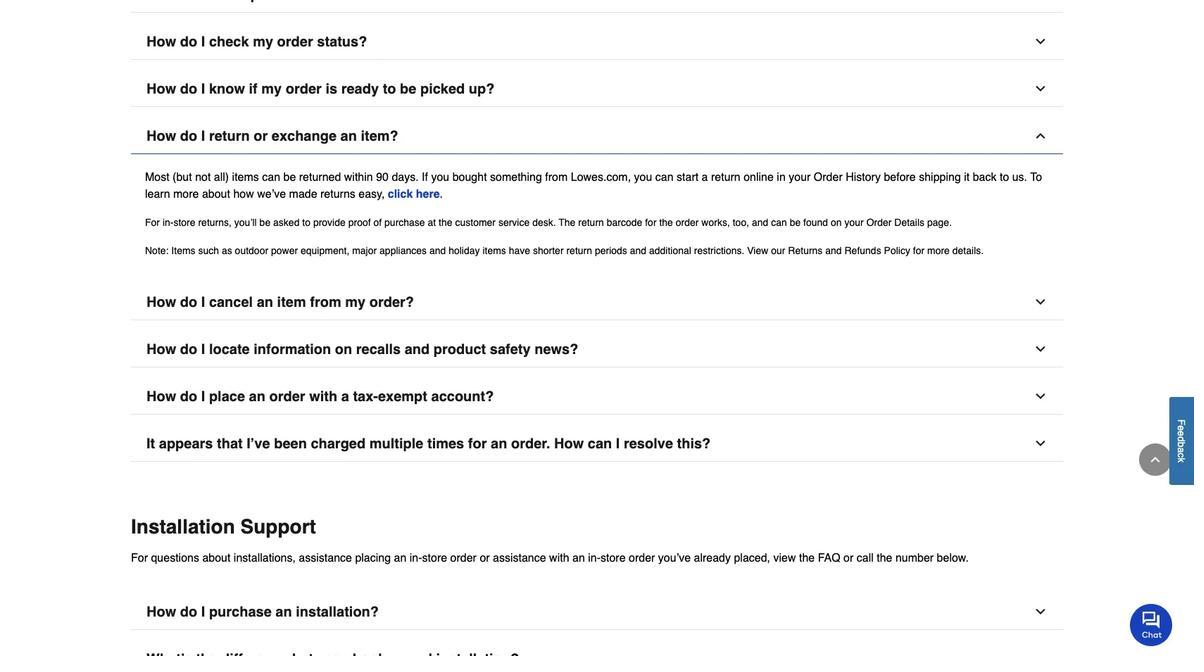 Task type: locate. For each thing, give the bounding box(es) containing it.
installation?
[[296, 604, 379, 620]]

2 vertical spatial to
[[302, 217, 311, 228]]

1 vertical spatial items
[[483, 245, 506, 256]]

2 vertical spatial for
[[468, 436, 487, 452]]

my right the if in the top of the page
[[262, 81, 282, 97]]

1 vertical spatial chevron down image
[[1034, 390, 1048, 404]]

f e e d b a c k button
[[1170, 397, 1195, 485]]

history
[[846, 170, 881, 183]]

chevron down image for order?
[[1034, 295, 1048, 309]]

times
[[428, 436, 464, 452]]

for for most (but not all) items can be returned within 90 days. if you bought something from lowes.com, you can start a return online in your order history before shipping it back to us. to learn more about how we've made returns easy,
[[145, 217, 160, 228]]

here
[[416, 187, 440, 200]]

bought
[[453, 170, 487, 183]]

in- up how do i purchase an installation? button
[[588, 551, 601, 564]]

you right lowes.com,
[[634, 170, 653, 183]]

items up how
[[232, 170, 259, 183]]

purchase inside button
[[209, 604, 272, 620]]

do inside 'button'
[[180, 33, 197, 50]]

order
[[814, 170, 843, 183], [867, 217, 892, 228]]

an right place
[[249, 389, 266, 405]]

1 vertical spatial with
[[550, 551, 570, 564]]

chevron down image
[[1034, 342, 1048, 357], [1034, 390, 1048, 404]]

2 chevron down image from the top
[[1034, 390, 1048, 404]]

chevron down image inside how do i know if my order is ready to be picked up? button
[[1034, 82, 1048, 96]]

a up k
[[1177, 448, 1188, 453]]

1 horizontal spatial to
[[383, 81, 396, 97]]

return inside most (but not all) items can be returned within 90 days. if you bought something from lowes.com, you can start a return online in your order history before shipping it back to us. to learn more about how we've made returns easy,
[[712, 170, 741, 183]]

0 horizontal spatial order
[[814, 170, 843, 183]]

our
[[772, 245, 786, 256]]

3 do from the top
[[180, 128, 197, 144]]

call
[[857, 551, 874, 564]]

how down "note:"
[[147, 294, 176, 310]]

chevron down image inside how do i locate information on recalls and product safety news? button
[[1034, 342, 1048, 357]]

not
[[195, 170, 211, 183]]

chevron down image inside how do i purchase an installation? button
[[1034, 605, 1048, 619]]

exchange
[[272, 128, 337, 144]]

1 horizontal spatial assistance
[[493, 551, 546, 564]]

1 vertical spatial order
[[867, 217, 892, 228]]

0 vertical spatial chevron down image
[[1034, 342, 1048, 357]]

start
[[677, 170, 699, 183]]

1 vertical spatial my
[[262, 81, 282, 97]]

tax-
[[353, 389, 378, 405]]

recalls
[[356, 341, 401, 358]]

a
[[702, 170, 708, 183], [341, 389, 349, 405], [1177, 448, 1188, 453]]

made
[[289, 187, 317, 200]]

1 horizontal spatial from
[[546, 170, 568, 183]]

do for cancel
[[180, 294, 197, 310]]

for right "barcode"
[[646, 217, 657, 228]]

2 horizontal spatial to
[[1000, 170, 1010, 183]]

your up refunds
[[845, 217, 864, 228]]

order left history
[[814, 170, 843, 183]]

asked
[[273, 217, 300, 228]]

store up items
[[174, 217, 196, 228]]

be up made
[[284, 170, 296, 183]]

return inside button
[[209, 128, 250, 144]]

my
[[253, 33, 273, 50], [262, 81, 282, 97], [345, 294, 366, 310]]

how do i purchase an installation?
[[147, 604, 379, 620]]

from inside most (but not all) items can be returned within 90 days. if you bought something from lowes.com, you can start a return online in your order history before shipping it back to us. to learn more about how we've made returns easy,
[[546, 170, 568, 183]]

purchase right "of"
[[385, 217, 425, 228]]

and
[[752, 217, 769, 228], [430, 245, 446, 256], [630, 245, 647, 256], [826, 245, 842, 256], [405, 341, 430, 358]]

1 vertical spatial for
[[131, 551, 148, 564]]

the right call
[[877, 551, 893, 564]]

page.
[[928, 217, 953, 228]]

with left tax-
[[309, 389, 338, 405]]

about down all)
[[202, 187, 230, 200]]

0 horizontal spatial or
[[254, 128, 268, 144]]

items
[[232, 170, 259, 183], [483, 245, 506, 256]]

2 you from the left
[[634, 170, 653, 183]]

6 do from the top
[[180, 389, 197, 405]]

0 horizontal spatial to
[[302, 217, 311, 228]]

chevron down image inside how do i place an order with a tax-exempt account? button
[[1034, 390, 1048, 404]]

do left know
[[180, 81, 197, 97]]

1 horizontal spatial on
[[831, 217, 842, 228]]

a inside "button"
[[1177, 448, 1188, 453]]

1 horizontal spatial you
[[634, 170, 653, 183]]

how do i cancel an item from my order?
[[147, 294, 414, 310]]

how for how do i check my order status?
[[147, 33, 176, 50]]

how inside 'button'
[[147, 33, 176, 50]]

store right placing
[[422, 551, 447, 564]]

of
[[374, 217, 382, 228]]

policy
[[885, 245, 911, 256]]

or inside button
[[254, 128, 268, 144]]

0 vertical spatial to
[[383, 81, 396, 97]]

do left place
[[180, 389, 197, 405]]

5 do from the top
[[180, 341, 197, 358]]

how left check
[[147, 33, 176, 50]]

chevron down image
[[1034, 35, 1048, 49], [1034, 82, 1048, 96], [1034, 295, 1048, 309], [1034, 437, 1048, 451], [1034, 605, 1048, 619]]

return left online on the top right
[[712, 170, 741, 183]]

1 horizontal spatial a
[[702, 170, 708, 183]]

items
[[171, 245, 196, 256]]

as
[[222, 245, 232, 256]]

1 vertical spatial from
[[310, 294, 342, 310]]

be left the picked
[[400, 81, 417, 97]]

for right "times"
[[468, 436, 487, 452]]

1 horizontal spatial more
[[928, 245, 950, 256]]

4 do from the top
[[180, 294, 197, 310]]

item
[[277, 294, 306, 310]]

i inside 'button'
[[201, 33, 205, 50]]

note:
[[145, 245, 169, 256]]

with
[[309, 389, 338, 405], [550, 551, 570, 564]]

0 vertical spatial for
[[145, 217, 160, 228]]

about
[[202, 187, 230, 200], [202, 551, 231, 564]]

90
[[376, 170, 389, 183]]

i for recalls
[[201, 341, 205, 358]]

for left questions
[[131, 551, 148, 564]]

about down installation support
[[202, 551, 231, 564]]

1 chevron down image from the top
[[1034, 342, 1048, 357]]

0 vertical spatial about
[[202, 187, 230, 200]]

0 horizontal spatial purchase
[[209, 604, 272, 620]]

do left "locate"
[[180, 341, 197, 358]]

do for return
[[180, 128, 197, 144]]

how do i locate information on recalls and product safety news?
[[147, 341, 579, 358]]

2 vertical spatial my
[[345, 294, 366, 310]]

how for how do i know if my order is ready to be picked up?
[[147, 81, 176, 97]]

more down page.
[[928, 245, 950, 256]]

k
[[1177, 458, 1188, 463]]

return
[[209, 128, 250, 144], [712, 170, 741, 183], [579, 217, 604, 228], [567, 245, 593, 256]]

2 do from the top
[[180, 81, 197, 97]]

2 chevron down image from the top
[[1034, 82, 1048, 96]]

my right check
[[253, 33, 273, 50]]

0 horizontal spatial on
[[335, 341, 352, 358]]

how do i place an order with a tax-exempt account? button
[[131, 379, 1064, 415]]

0 horizontal spatial in-
[[163, 217, 174, 228]]

be right you'll
[[260, 217, 271, 228]]

0 horizontal spatial store
[[174, 217, 196, 228]]

7 do from the top
[[180, 604, 197, 620]]

0 vertical spatial order
[[814, 170, 843, 183]]

to right ready
[[383, 81, 396, 97]]

e up d
[[1177, 426, 1188, 431]]

0 horizontal spatial from
[[310, 294, 342, 310]]

1 chevron down image from the top
[[1034, 35, 1048, 49]]

lowes.com,
[[571, 170, 631, 183]]

1 horizontal spatial items
[[483, 245, 506, 256]]

how left "locate"
[[147, 341, 176, 358]]

order left details
[[867, 217, 892, 228]]

1 vertical spatial more
[[928, 245, 950, 256]]

too,
[[733, 217, 750, 228]]

0 vertical spatial more
[[173, 187, 199, 200]]

in- down learn
[[163, 217, 174, 228]]

2 horizontal spatial a
[[1177, 448, 1188, 453]]

view
[[774, 551, 796, 564]]

purchase
[[385, 217, 425, 228], [209, 604, 272, 620]]

can down how do i place an order with a tax-exempt account? button
[[588, 436, 612, 452]]

0 horizontal spatial a
[[341, 389, 349, 405]]

1 vertical spatial for
[[914, 245, 925, 256]]

a left tax-
[[341, 389, 349, 405]]

to left the us. on the top of page
[[1000, 170, 1010, 183]]

4 chevron down image from the top
[[1034, 437, 1048, 451]]

my inside button
[[262, 81, 282, 97]]

1 vertical spatial about
[[202, 551, 231, 564]]

how do i return or exchange an item?
[[147, 128, 399, 144]]

a right start
[[702, 170, 708, 183]]

us.
[[1013, 170, 1028, 183]]

do for purchase
[[180, 604, 197, 620]]

click here link
[[388, 187, 440, 200]]

0 horizontal spatial items
[[232, 170, 259, 183]]

an
[[341, 128, 357, 144], [257, 294, 273, 310], [249, 389, 266, 405], [491, 436, 508, 452], [394, 551, 407, 564], [573, 551, 585, 564], [276, 604, 292, 620]]

2 horizontal spatial for
[[914, 245, 925, 256]]

be inside most (but not all) items can be returned within 90 days. if you bought something from lowes.com, you can start a return online in your order history before shipping it back to us. to learn more about how we've made returns easy,
[[284, 170, 296, 183]]

0 vertical spatial on
[[831, 217, 842, 228]]

and right 'recalls'
[[405, 341, 430, 358]]

0 horizontal spatial assistance
[[299, 551, 352, 564]]

how for how do i purchase an installation?
[[147, 604, 176, 620]]

all)
[[214, 170, 229, 183]]

an left item
[[257, 294, 273, 310]]

chevron up image
[[1034, 129, 1048, 143]]

2 e from the top
[[1177, 431, 1188, 437]]

do inside button
[[180, 294, 197, 310]]

0 horizontal spatial you
[[431, 170, 450, 183]]

how left know
[[147, 81, 176, 97]]

on left 'recalls'
[[335, 341, 352, 358]]

for right policy
[[914, 245, 925, 256]]

5 chevron down image from the top
[[1034, 605, 1048, 619]]

how for how do i place an order with a tax-exempt account?
[[147, 389, 176, 405]]

how down questions
[[147, 604, 176, 620]]

i for with
[[201, 389, 205, 405]]

from
[[546, 170, 568, 183], [310, 294, 342, 310]]

from inside button
[[310, 294, 342, 310]]

do down questions
[[180, 604, 197, 620]]

chevron down image inside how do i cancel an item from my order? button
[[1034, 295, 1048, 309]]

found
[[804, 217, 829, 228]]

online
[[744, 170, 774, 183]]

store up how do i purchase an installation? button
[[601, 551, 626, 564]]

1 do from the top
[[180, 33, 197, 50]]

for up "note:"
[[145, 217, 160, 228]]

account?
[[432, 389, 494, 405]]

from right something
[[546, 170, 568, 183]]

how up it at the left bottom
[[147, 389, 176, 405]]

days.
[[392, 170, 419, 183]]

how do i know if my order is ready to be picked up? button
[[131, 71, 1064, 107]]

(but
[[173, 170, 192, 183]]

0 vertical spatial your
[[789, 170, 811, 183]]

1 e from the top
[[1177, 426, 1188, 431]]

1 vertical spatial purchase
[[209, 604, 272, 620]]

0 vertical spatial items
[[232, 170, 259, 183]]

items left have
[[483, 245, 506, 256]]

i for from
[[201, 294, 205, 310]]

0 horizontal spatial more
[[173, 187, 199, 200]]

do left check
[[180, 33, 197, 50]]

0 vertical spatial purchase
[[385, 217, 425, 228]]

0 vertical spatial my
[[253, 33, 273, 50]]

2 horizontal spatial store
[[601, 551, 626, 564]]

assistance
[[299, 551, 352, 564], [493, 551, 546, 564]]

0 horizontal spatial your
[[789, 170, 811, 183]]

major
[[352, 245, 377, 256]]

be
[[400, 81, 417, 97], [284, 170, 296, 183], [260, 217, 271, 228], [790, 217, 801, 228]]

if
[[249, 81, 258, 97]]

i for an
[[201, 128, 205, 144]]

to
[[1031, 170, 1043, 183]]

more
[[173, 187, 199, 200], [928, 245, 950, 256]]

chevron down image inside how do i check my order status? 'button'
[[1034, 35, 1048, 49]]

do for place
[[180, 389, 197, 405]]

my left order?
[[345, 294, 366, 310]]

you right if
[[431, 170, 450, 183]]

e up b
[[1177, 431, 1188, 437]]

0 vertical spatial a
[[702, 170, 708, 183]]

store
[[174, 217, 196, 228], [422, 551, 447, 564], [601, 551, 626, 564]]

more down the (but
[[173, 187, 199, 200]]

order
[[277, 33, 313, 50], [286, 81, 322, 97], [676, 217, 699, 228], [269, 389, 305, 405], [451, 551, 477, 564], [629, 551, 656, 564]]

do up the (but
[[180, 128, 197, 144]]

for in-store returns, you'll be asked to provide proof of purchase at the customer service desk. the return barcode for the order works, too, and can be found on your order details page.
[[145, 217, 953, 228]]

3 chevron down image from the top
[[1034, 295, 1048, 309]]

0 horizontal spatial for
[[468, 436, 487, 452]]

do left cancel
[[180, 294, 197, 310]]

learn
[[145, 187, 170, 200]]

or
[[254, 128, 268, 144], [480, 551, 490, 564], [844, 551, 854, 564]]

return up all)
[[209, 128, 250, 144]]

your right in
[[789, 170, 811, 183]]

it
[[965, 170, 970, 183]]

0 vertical spatial for
[[646, 217, 657, 228]]

0 vertical spatial from
[[546, 170, 568, 183]]

chevron up image
[[1149, 453, 1163, 467]]

on right "found"
[[831, 217, 842, 228]]

can inside button
[[588, 436, 612, 452]]

1 vertical spatial to
[[1000, 170, 1010, 183]]

that
[[217, 436, 243, 452]]

holiday
[[449, 245, 480, 256]]

be inside button
[[400, 81, 417, 97]]

cancel
[[209, 294, 253, 310]]

for inside button
[[468, 436, 487, 452]]

2 vertical spatial a
[[1177, 448, 1188, 453]]

chevron down image inside it appears that i've been charged multiple times for an order. how can i resolve this? button
[[1034, 437, 1048, 451]]

chevron down image for ready
[[1034, 82, 1048, 96]]

resolve
[[624, 436, 674, 452]]

how do i know if my order is ready to be picked up?
[[147, 81, 495, 97]]

easy,
[[359, 187, 385, 200]]

from right item
[[310, 294, 342, 310]]

1 vertical spatial a
[[341, 389, 349, 405]]

how up most
[[147, 128, 176, 144]]

1 vertical spatial your
[[845, 217, 864, 228]]

how right order. at bottom
[[555, 436, 584, 452]]

in- right placing
[[410, 551, 422, 564]]

0 horizontal spatial with
[[309, 389, 338, 405]]

with up how do i purchase an installation? button
[[550, 551, 570, 564]]

to right asked
[[302, 217, 311, 228]]

0 vertical spatial with
[[309, 389, 338, 405]]

purchase down the installations,
[[209, 604, 272, 620]]

already
[[694, 551, 731, 564]]

most
[[145, 170, 170, 183]]

1 vertical spatial on
[[335, 341, 352, 358]]



Task type: describe. For each thing, give the bounding box(es) containing it.
an left order. at bottom
[[491, 436, 508, 452]]

return right shorter
[[567, 245, 593, 256]]

can up our
[[772, 217, 788, 228]]

for questions about installations, assistance placing an in-store order or assistance with an in-store order you've already placed, view the faq or call the number below.
[[131, 551, 969, 564]]

order inside 'button'
[[277, 33, 313, 50]]

do for check
[[180, 33, 197, 50]]

outdoor
[[235, 245, 269, 256]]

additional
[[650, 245, 692, 256]]

the right at
[[439, 217, 453, 228]]

1 horizontal spatial your
[[845, 217, 864, 228]]

chat invite button image
[[1131, 604, 1174, 647]]

service
[[499, 217, 530, 228]]

customer
[[455, 217, 496, 228]]

before
[[884, 170, 916, 183]]

and inside how do i locate information on recalls and product safety news? button
[[405, 341, 430, 358]]

and right too,
[[752, 217, 769, 228]]

we've
[[257, 187, 286, 200]]

more inside most (but not all) items can be returned within 90 days. if you bought something from lowes.com, you can start a return online in your order history before shipping it back to us. to learn more about how we've made returns easy,
[[173, 187, 199, 200]]

i for order
[[201, 81, 205, 97]]

1 you from the left
[[431, 170, 450, 183]]

and right periods in the top of the page
[[630, 245, 647, 256]]

be left "found"
[[790, 217, 801, 228]]

works,
[[702, 217, 730, 228]]

order inside most (but not all) items can be returned within 90 days. if you bought something from lowes.com, you can start a return online in your order history before shipping it back to us. to learn more about how we've made returns easy,
[[814, 170, 843, 183]]

shorter
[[533, 245, 564, 256]]

chevron down image for how do i locate information on recalls and product safety news?
[[1034, 342, 1048, 357]]

appears
[[159, 436, 213, 452]]

barcode
[[607, 217, 643, 228]]

power
[[271, 245, 298, 256]]

do for know
[[180, 81, 197, 97]]

how do i check my order status? button
[[131, 24, 1064, 60]]

click
[[388, 187, 413, 200]]

how do i check my order status?
[[147, 33, 367, 50]]

2 assistance from the left
[[493, 551, 546, 564]]

product
[[434, 341, 486, 358]]

a inside button
[[341, 389, 349, 405]]

1 horizontal spatial with
[[550, 551, 570, 564]]

installation
[[131, 516, 235, 538]]

at
[[428, 217, 436, 228]]

an up how do i purchase an installation? button
[[573, 551, 585, 564]]

how do i cancel an item from my order? button
[[131, 285, 1064, 321]]

on inside button
[[335, 341, 352, 358]]

support
[[241, 516, 316, 538]]

can left start
[[656, 170, 674, 183]]

if
[[422, 170, 428, 183]]

ready
[[341, 81, 379, 97]]

about inside most (but not all) items can be returned within 90 days. if you bought something from lowes.com, you can start a return online in your order history before shipping it back to us. to learn more about how we've made returns easy,
[[202, 187, 230, 200]]

placed,
[[734, 551, 771, 564]]

1 horizontal spatial in-
[[410, 551, 422, 564]]

refunds
[[845, 245, 882, 256]]

f
[[1177, 420, 1188, 426]]

my inside 'button'
[[253, 33, 273, 50]]

how do i place an order with a tax-exempt account?
[[147, 389, 494, 405]]

this?
[[677, 436, 711, 452]]

details
[[895, 217, 925, 228]]

desk.
[[533, 217, 556, 228]]

your inside most (but not all) items can be returned within 90 days. if you bought something from lowes.com, you can start a return online in your order history before shipping it back to us. to learn more about how we've made returns easy,
[[789, 170, 811, 183]]

an left installation?
[[276, 604, 292, 620]]

it appears that i've been charged multiple times for an order. how can i resolve this?
[[147, 436, 711, 452]]

equipment,
[[301, 245, 350, 256]]

for for installation support
[[131, 551, 148, 564]]

chevron down image for for
[[1034, 437, 1048, 451]]

1 horizontal spatial purchase
[[385, 217, 425, 228]]

i've
[[247, 436, 270, 452]]

to inside button
[[383, 81, 396, 97]]

been
[[274, 436, 307, 452]]

locate
[[209, 341, 250, 358]]

b
[[1177, 442, 1188, 448]]

installation support
[[131, 516, 316, 538]]

place
[[209, 389, 245, 405]]

scroll to top element
[[1140, 444, 1172, 476]]

1 horizontal spatial or
[[480, 551, 490, 564]]

item?
[[361, 128, 399, 144]]

up?
[[469, 81, 495, 97]]

have
[[509, 245, 531, 256]]

1 horizontal spatial order
[[867, 217, 892, 228]]

shipping
[[920, 170, 962, 183]]

do for locate
[[180, 341, 197, 358]]

number
[[896, 551, 934, 564]]

to inside most (but not all) items can be returned within 90 days. if you bought something from lowes.com, you can start a return online in your order history before shipping it back to us. to learn more about how we've made returns easy,
[[1000, 170, 1010, 183]]

how for how do i return or exchange an item?
[[147, 128, 176, 144]]

and left holiday
[[430, 245, 446, 256]]

restrictions.
[[695, 245, 745, 256]]

the up additional
[[660, 217, 673, 228]]

a inside most (but not all) items can be returned within 90 days. if you bought something from lowes.com, you can start a return online in your order history before shipping it back to us. to learn more about how we've made returns easy,
[[702, 170, 708, 183]]

c
[[1177, 453, 1188, 458]]

appliances
[[380, 245, 427, 256]]

the
[[559, 217, 576, 228]]

view
[[748, 245, 769, 256]]

is
[[326, 81, 338, 97]]

how do i purchase an installation? button
[[131, 595, 1064, 631]]

return right the the
[[579, 217, 604, 228]]

installations,
[[234, 551, 296, 564]]

you've
[[659, 551, 691, 564]]

status?
[[317, 33, 367, 50]]

know
[[209, 81, 245, 97]]

picked
[[421, 81, 465, 97]]

d
[[1177, 437, 1188, 442]]

placing
[[355, 551, 391, 564]]

1 horizontal spatial store
[[422, 551, 447, 564]]

returned
[[299, 170, 341, 183]]

1 assistance from the left
[[299, 551, 352, 564]]

1 horizontal spatial for
[[646, 217, 657, 228]]

below.
[[937, 551, 969, 564]]

proof
[[349, 217, 371, 228]]

with inside button
[[309, 389, 338, 405]]

.
[[440, 187, 443, 200]]

i for status?
[[201, 33, 205, 50]]

safety
[[490, 341, 531, 358]]

my inside button
[[345, 294, 366, 310]]

charged
[[311, 436, 366, 452]]

2 horizontal spatial in-
[[588, 551, 601, 564]]

how do i return or exchange an item? button
[[131, 118, 1064, 154]]

can up we've
[[262, 170, 280, 183]]

check
[[209, 33, 249, 50]]

order.
[[511, 436, 551, 452]]

an right placing
[[394, 551, 407, 564]]

items inside most (but not all) items can be returned within 90 days. if you bought something from lowes.com, you can start a return online in your order history before shipping it back to us. to learn more about how we've made returns easy,
[[232, 170, 259, 183]]

the right 'view'
[[800, 551, 815, 564]]

an left the item?
[[341, 128, 357, 144]]

and right returns
[[826, 245, 842, 256]]

provide
[[313, 217, 346, 228]]

periods
[[595, 245, 628, 256]]

how for how do i locate information on recalls and product safety news?
[[147, 341, 176, 358]]

2 horizontal spatial or
[[844, 551, 854, 564]]

how for how do i cancel an item from my order?
[[147, 294, 176, 310]]

how
[[233, 187, 254, 200]]

questions
[[151, 551, 199, 564]]

in
[[777, 170, 786, 183]]

chevron down image for how do i place an order with a tax-exempt account?
[[1034, 390, 1048, 404]]

information
[[254, 341, 331, 358]]



Task type: vqa. For each thing, say whether or not it's contained in the screenshot.
MADE at the top left
yes



